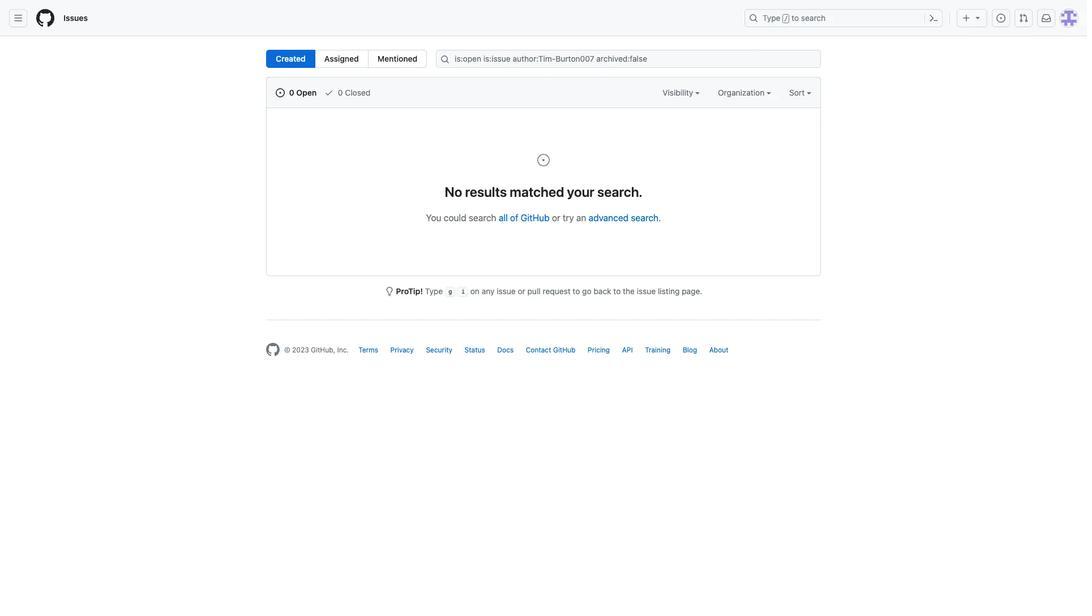 Task type: locate. For each thing, give the bounding box(es) containing it.
your
[[567, 184, 594, 200]]

1 horizontal spatial type
[[763, 13, 780, 23]]

issue opened image
[[996, 14, 1006, 23], [276, 88, 285, 97], [537, 153, 550, 167]]

security
[[426, 346, 452, 355]]

0 open
[[287, 88, 317, 97]]

to right /
[[792, 13, 799, 23]]

1 vertical spatial type
[[425, 286, 443, 296]]

0 horizontal spatial 0
[[289, 88, 294, 97]]

inc.
[[337, 346, 349, 355]]

command palette image
[[929, 14, 938, 23]]

issue right the
[[637, 286, 656, 296]]

back
[[594, 286, 611, 296]]

0 vertical spatial type
[[763, 13, 780, 23]]

issues
[[63, 13, 88, 23]]

blog
[[683, 346, 697, 355]]

Search all issues text field
[[436, 50, 821, 68]]

page.
[[682, 286, 702, 296]]

created link
[[266, 50, 315, 68]]

0 left open on the left top of page
[[289, 88, 294, 97]]

organization button
[[718, 87, 771, 99]]

to left "go"
[[573, 286, 580, 296]]

©
[[284, 346, 290, 355]]

type
[[763, 13, 780, 23], [425, 286, 443, 296]]

type left /
[[763, 13, 780, 23]]

2 horizontal spatial to
[[792, 13, 799, 23]]

github right contact
[[553, 346, 576, 355]]

sort button
[[789, 87, 811, 99]]

1 horizontal spatial or
[[552, 213, 560, 223]]

you
[[426, 213, 441, 223]]

1 horizontal spatial 0
[[338, 88, 343, 97]]

issue opened image left 0 open
[[276, 88, 285, 97]]

check image
[[324, 88, 334, 97]]

0 horizontal spatial search
[[469, 213, 496, 223]]

1 horizontal spatial github
[[553, 346, 576, 355]]

terms
[[359, 346, 378, 355]]

triangle down image
[[973, 13, 982, 22]]

0 horizontal spatial issue
[[497, 286, 516, 296]]

github,
[[311, 346, 335, 355]]

training
[[645, 346, 671, 355]]

type left g
[[425, 286, 443, 296]]

1 vertical spatial issue opened image
[[276, 88, 285, 97]]

github
[[521, 213, 550, 223], [553, 346, 576, 355]]

or
[[552, 213, 560, 223], [518, 286, 525, 296]]

privacy link
[[390, 346, 414, 355]]

docs link
[[497, 346, 514, 355]]

organization
[[718, 88, 767, 97]]

0 right check image
[[338, 88, 343, 97]]

or left pull
[[518, 286, 525, 296]]

0 horizontal spatial or
[[518, 286, 525, 296]]

blog link
[[683, 346, 697, 355]]

issue opened image inside 0 open link
[[276, 88, 285, 97]]

could
[[444, 213, 466, 223]]

g
[[448, 288, 452, 296]]

2 0 from the left
[[338, 88, 343, 97]]

0
[[289, 88, 294, 97], [338, 88, 343, 97]]

no results matched your search.
[[445, 184, 642, 200]]

issue
[[497, 286, 516, 296], [637, 286, 656, 296]]

1 0 from the left
[[289, 88, 294, 97]]

2 horizontal spatial issue opened image
[[996, 14, 1006, 23]]

issue opened image left git pull request image at the right
[[996, 14, 1006, 23]]

search
[[801, 13, 826, 23], [469, 213, 496, 223], [631, 213, 659, 223]]

to left the
[[613, 286, 621, 296]]

2 vertical spatial issue opened image
[[537, 153, 550, 167]]

you could search all of github or try an advanced search .
[[426, 213, 661, 223]]

1 horizontal spatial issue
[[637, 286, 656, 296]]

visibility button
[[663, 87, 700, 99]]

pull
[[527, 286, 541, 296]]

closed
[[345, 88, 370, 97]]

homepage image
[[36, 9, 54, 27]]

protip! type g
[[396, 286, 452, 296]]

created
[[276, 54, 306, 63]]

search left all
[[469, 213, 496, 223]]

github right of
[[521, 213, 550, 223]]

the
[[623, 286, 635, 296]]

search right /
[[801, 13, 826, 23]]

0 horizontal spatial type
[[425, 286, 443, 296]]

try
[[563, 213, 574, 223]]

issues element
[[266, 50, 427, 68]]

all
[[499, 213, 508, 223]]

1 vertical spatial or
[[518, 286, 525, 296]]

issue right any
[[497, 286, 516, 296]]

advanced
[[589, 213, 629, 223]]

Issues search field
[[436, 50, 821, 68]]

visibility
[[663, 88, 695, 97]]

1 horizontal spatial issue opened image
[[537, 153, 550, 167]]

0 open link
[[276, 87, 317, 99]]

search down the search.
[[631, 213, 659, 223]]

issue opened image up no results matched your search.
[[537, 153, 550, 167]]

1 vertical spatial github
[[553, 346, 576, 355]]

on
[[470, 286, 480, 296]]

0 horizontal spatial issue opened image
[[276, 88, 285, 97]]

pricing
[[588, 346, 610, 355]]

0 closed link
[[324, 87, 370, 99]]

or left try
[[552, 213, 560, 223]]

0 vertical spatial issue opened image
[[996, 14, 1006, 23]]

2023
[[292, 346, 309, 355]]

0 horizontal spatial github
[[521, 213, 550, 223]]

mentioned
[[378, 54, 417, 63]]

i
[[461, 288, 465, 296]]

about link
[[709, 346, 728, 355]]

0 vertical spatial or
[[552, 213, 560, 223]]

any
[[482, 286, 495, 296]]

to
[[792, 13, 799, 23], [573, 286, 580, 296], [613, 286, 621, 296]]

no
[[445, 184, 462, 200]]



Task type: vqa. For each thing, say whether or not it's contained in the screenshot.
the bottom or
yes



Task type: describe. For each thing, give the bounding box(es) containing it.
plus image
[[962, 14, 971, 23]]

api
[[622, 346, 633, 355]]

advanced search link
[[589, 213, 659, 223]]

privacy
[[390, 346, 414, 355]]

2 issue from the left
[[637, 286, 656, 296]]

© 2023 github, inc.
[[284, 346, 349, 355]]

docs
[[497, 346, 514, 355]]

0 for open
[[289, 88, 294, 97]]

security link
[[426, 346, 452, 355]]

0 horizontal spatial to
[[573, 286, 580, 296]]

results
[[465, 184, 507, 200]]

.
[[659, 213, 661, 223]]

type / to search
[[763, 13, 826, 23]]

1 horizontal spatial to
[[613, 286, 621, 296]]

0 closed
[[336, 88, 370, 97]]

open
[[296, 88, 317, 97]]

protip!
[[396, 286, 423, 296]]

search image
[[441, 55, 450, 64]]

0 for closed
[[338, 88, 343, 97]]

1 horizontal spatial search
[[631, 213, 659, 223]]

all of github link
[[499, 213, 550, 223]]

git pull request image
[[1019, 14, 1028, 23]]

1 issue from the left
[[497, 286, 516, 296]]

training link
[[645, 346, 671, 355]]

listing
[[658, 286, 680, 296]]

status
[[465, 346, 485, 355]]

about
[[709, 346, 728, 355]]

api link
[[622, 346, 633, 355]]

homepage image
[[266, 343, 280, 357]]

assigned
[[324, 54, 359, 63]]

sort
[[789, 88, 805, 97]]

pricing link
[[588, 346, 610, 355]]

/
[[784, 15, 788, 23]]

light bulb image
[[385, 287, 394, 296]]

search.
[[597, 184, 642, 200]]

an
[[576, 213, 586, 223]]

status link
[[465, 346, 485, 355]]

mentioned link
[[368, 50, 427, 68]]

request
[[543, 286, 570, 296]]

of
[[510, 213, 518, 223]]

i on any issue or pull request to go back to the issue listing page.
[[461, 286, 702, 296]]

0 vertical spatial github
[[521, 213, 550, 223]]

2 horizontal spatial search
[[801, 13, 826, 23]]

notifications image
[[1042, 14, 1051, 23]]

assigned link
[[315, 50, 368, 68]]

contact
[[526, 346, 551, 355]]

contact github link
[[526, 346, 576, 355]]

go
[[582, 286, 591, 296]]

contact github
[[526, 346, 576, 355]]

terms link
[[359, 346, 378, 355]]

matched
[[510, 184, 564, 200]]



